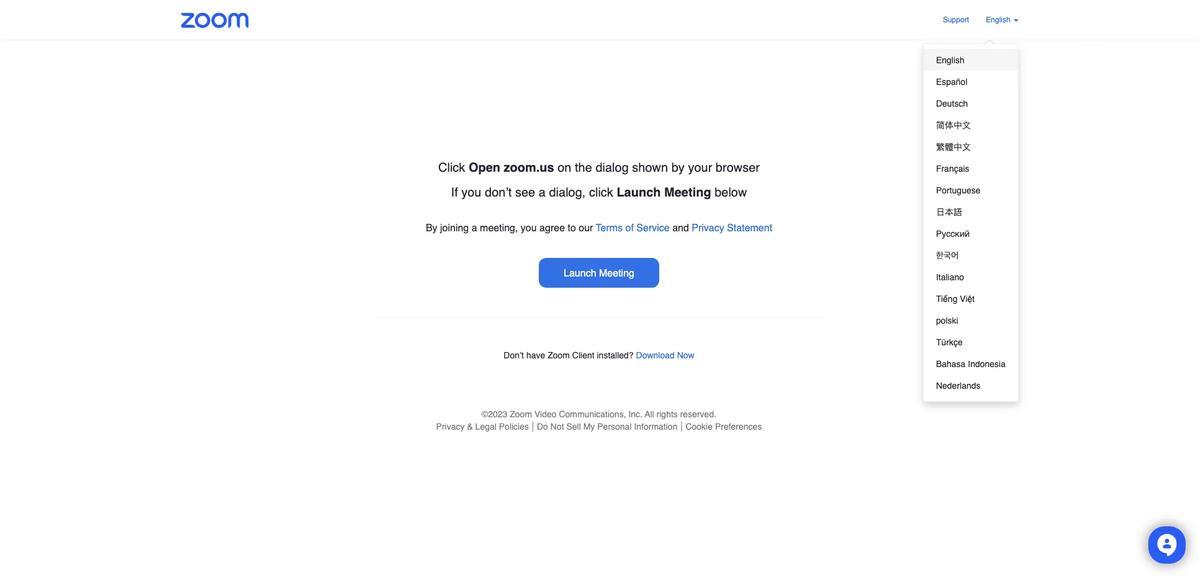 Task type: vqa. For each thing, say whether or not it's contained in the screenshot.
IS
no



Task type: describe. For each thing, give the bounding box(es) containing it.
español
[[936, 77, 968, 87]]

browser
[[716, 160, 760, 175]]

zoom.us
[[504, 160, 554, 175]]

français menu item
[[924, 158, 1018, 179]]

have
[[526, 351, 545, 361]]

all
[[645, 409, 654, 419]]

dialog
[[596, 160, 629, 175]]

legal
[[475, 422, 497, 432]]

client
[[572, 351, 595, 361]]

portuguese
[[936, 185, 981, 195]]

繁體中文 menu item
[[924, 136, 1018, 158]]

0 horizontal spatial privacy
[[436, 422, 465, 432]]

rights
[[657, 409, 678, 419]]

english menu item
[[924, 49, 1018, 71]]

polski menu item
[[924, 310, 1018, 332]]

click
[[438, 160, 465, 175]]

by
[[426, 222, 437, 233]]

terms of service button
[[596, 222, 670, 233]]

my
[[583, 422, 595, 432]]

policies
[[499, 422, 529, 432]]

communications,
[[559, 409, 626, 419]]

việt
[[960, 294, 975, 304]]

if you don't see a dialog, click launch meeting below
[[451, 185, 747, 200]]

by joining a meeting, you agree to our terms of service and privacy statement
[[426, 222, 772, 233]]

open
[[469, 160, 500, 175]]

tiếng việt
[[936, 294, 975, 304]]

nederlands
[[936, 381, 981, 391]]

한국어
[[936, 251, 959, 260]]

bahasa indonesia menu item
[[924, 353, 1018, 375]]

launch meeting button
[[539, 258, 659, 288]]

deutsch
[[936, 98, 968, 108]]

简体中文
[[936, 120, 971, 130]]

繁體中文
[[936, 142, 971, 152]]

the
[[575, 160, 592, 175]]

0 horizontal spatial zoom
[[510, 409, 532, 419]]

简体中文 menu item
[[924, 114, 1018, 136]]

türkçe
[[936, 337, 963, 347]]

meeting inside 'button'
[[599, 267, 634, 279]]

español menu item
[[924, 71, 1018, 93]]

русский menu item
[[924, 223, 1018, 245]]

on
[[558, 160, 571, 175]]

click
[[589, 185, 613, 200]]

if
[[451, 185, 458, 200]]

0 vertical spatial meeting
[[664, 185, 711, 200]]

and
[[672, 222, 689, 233]]

nederlands menu item
[[924, 375, 1018, 397]]

don't have zoom client installed? download now
[[504, 351, 695, 361]]

not
[[551, 422, 564, 432]]

&
[[467, 422, 473, 432]]

privacy statement button
[[692, 222, 772, 233]]

dialog,
[[549, 185, 586, 200]]

menu inside banner
[[923, 43, 1019, 402]]

english link
[[986, 16, 1019, 24]]

of
[[626, 222, 634, 233]]

don't
[[485, 185, 512, 200]]

installed?
[[597, 351, 634, 361]]



Task type: locate. For each thing, give the bounding box(es) containing it.
english inside menu item
[[936, 55, 965, 65]]

statement
[[727, 222, 772, 233]]

©2023
[[482, 409, 507, 419]]

bahasa
[[936, 359, 966, 369]]

cookie
[[686, 422, 713, 432]]

polski
[[936, 316, 958, 326]]

zoom right have
[[548, 351, 570, 361]]

0 vertical spatial zoom
[[548, 351, 570, 361]]

you
[[461, 185, 481, 200], [521, 222, 537, 233]]

1 horizontal spatial english
[[986, 16, 1013, 24]]

privacy left &
[[436, 422, 465, 432]]

日本語 menu item
[[924, 201, 1018, 223]]

our
[[579, 222, 593, 233]]

launch
[[617, 185, 661, 200], [564, 267, 596, 279]]

zoom inside main content
[[548, 351, 570, 361]]

türkçe menu item
[[924, 332, 1018, 353]]

1 horizontal spatial privacy
[[692, 222, 724, 233]]

1 horizontal spatial launch
[[617, 185, 661, 200]]

banner containing english
[[165, 0, 1034, 402]]

below
[[715, 185, 747, 200]]

0 horizontal spatial a
[[472, 222, 477, 233]]

privacy right and
[[692, 222, 724, 233]]

launch down our
[[564, 267, 596, 279]]

support
[[943, 16, 969, 24]]

0 vertical spatial launch
[[617, 185, 661, 200]]

meeting down by in the right top of the page
[[664, 185, 711, 200]]

information
[[634, 422, 678, 432]]

reserved.
[[680, 409, 717, 419]]

©2023 zoom video communications, inc. all rights reserved.
[[482, 409, 717, 419]]

english right support link
[[986, 16, 1013, 24]]

0 vertical spatial english
[[986, 16, 1013, 24]]

menu
[[923, 43, 1019, 402]]

banner
[[165, 0, 1034, 402]]

do
[[537, 422, 548, 432]]

0 vertical spatial you
[[461, 185, 481, 200]]

0 horizontal spatial meeting
[[599, 267, 634, 279]]

launch inside launch meeting 'button'
[[564, 267, 596, 279]]

service
[[637, 222, 670, 233]]

by
[[672, 160, 685, 175]]

zoom up policies
[[510, 409, 532, 419]]

1 horizontal spatial meeting
[[664, 185, 711, 200]]

meeting down terms on the top of the page
[[599, 267, 634, 279]]

to
[[568, 222, 576, 233]]

tiếng
[[936, 294, 958, 304]]

main content
[[338, 40, 860, 393]]

bahasa indonesia
[[936, 359, 1006, 369]]

you left agree
[[521, 222, 537, 233]]

tiếng việt menu item
[[924, 288, 1018, 310]]

cookie preferences button
[[681, 422, 766, 432]]

1 vertical spatial meeting
[[599, 267, 634, 279]]

english
[[986, 16, 1013, 24], [936, 55, 965, 65]]

terms
[[596, 222, 623, 233]]

menu containing english
[[923, 43, 1019, 402]]

download
[[636, 351, 675, 361]]

click open zoom.us on the dialog shown by your browser
[[438, 160, 760, 175]]

русский
[[936, 229, 970, 239]]

0 horizontal spatial launch
[[564, 267, 596, 279]]

privacy inside main content
[[692, 222, 724, 233]]

shown
[[632, 160, 668, 175]]

english for english menu item
[[936, 55, 965, 65]]

agree
[[540, 222, 565, 233]]

1 vertical spatial launch
[[564, 267, 596, 279]]

zoom
[[548, 351, 570, 361], [510, 409, 532, 419]]

privacy & legal policies
[[436, 422, 529, 432]]

download now button
[[636, 351, 695, 361]]

joining
[[440, 222, 469, 233]]

1 horizontal spatial a
[[539, 185, 546, 200]]

inc.
[[629, 409, 643, 419]]

portuguese menu item
[[924, 179, 1018, 201]]

italiano
[[936, 272, 964, 282]]

privacy & legal policies link
[[432, 422, 533, 432]]

personal
[[597, 422, 632, 432]]

you right if
[[461, 185, 481, 200]]

cookie preferences
[[686, 422, 762, 432]]

meeting,
[[480, 222, 518, 233]]

privacy
[[692, 222, 724, 233], [436, 422, 465, 432]]

english up español
[[936, 55, 965, 65]]

italiano menu item
[[924, 266, 1018, 288]]

do not sell my personal information
[[537, 422, 678, 432]]

deutsch menu item
[[924, 93, 1018, 114]]

français
[[936, 164, 970, 174]]

english for english link
[[986, 16, 1013, 24]]

1 vertical spatial zoom
[[510, 409, 532, 419]]

see
[[515, 185, 535, 200]]

sell
[[567, 422, 581, 432]]

a
[[539, 185, 546, 200], [472, 222, 477, 233]]

0 horizontal spatial you
[[461, 185, 481, 200]]

don't
[[504, 351, 524, 361]]

launch down shown
[[617, 185, 661, 200]]

1 horizontal spatial you
[[521, 222, 537, 233]]

a right see
[[539, 185, 546, 200]]

meeting
[[664, 185, 711, 200], [599, 267, 634, 279]]

support link
[[943, 16, 969, 24]]

a right joining
[[472, 222, 477, 233]]

0 horizontal spatial english
[[936, 55, 965, 65]]

preferences
[[715, 422, 762, 432]]

indonesia
[[968, 359, 1006, 369]]

0 vertical spatial privacy
[[692, 222, 724, 233]]

1 vertical spatial a
[[472, 222, 477, 233]]

your
[[688, 160, 712, 175]]

1 vertical spatial english
[[936, 55, 965, 65]]

한국어 menu item
[[924, 245, 1018, 266]]

video
[[535, 409, 557, 419]]

launch meeting
[[564, 267, 634, 279]]

now
[[677, 351, 695, 361]]

1 horizontal spatial zoom
[[548, 351, 570, 361]]

do not sell my personal information button
[[533, 422, 681, 432]]

1 vertical spatial privacy
[[436, 422, 465, 432]]

日本語
[[936, 207, 962, 217]]

0 vertical spatial a
[[539, 185, 546, 200]]

1 vertical spatial you
[[521, 222, 537, 233]]

main content containing click
[[338, 40, 860, 393]]



